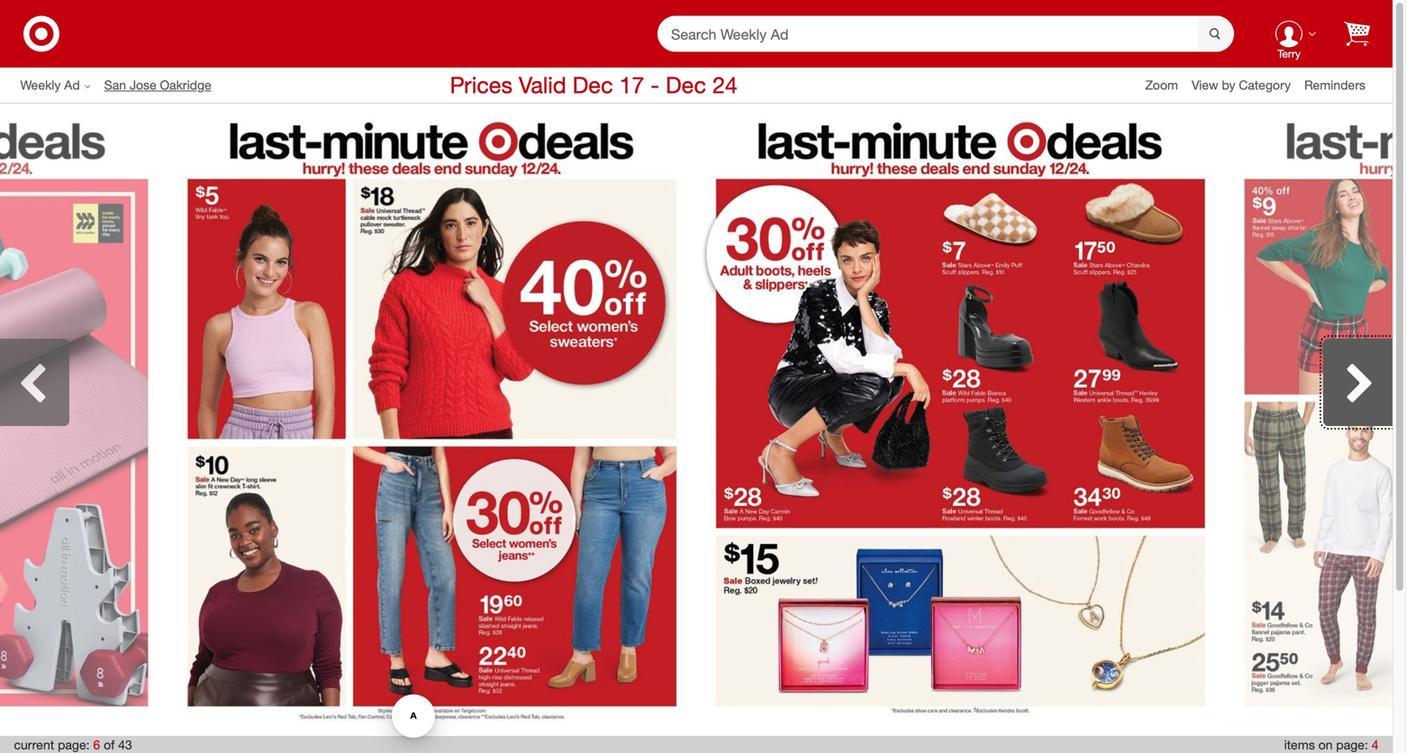 Task type: describe. For each thing, give the bounding box(es) containing it.
reminders link
[[1305, 76, 1379, 94]]

prices valid dec 17 - dec 24
[[450, 71, 738, 99]]

current
[[14, 737, 54, 753]]

by
[[1222, 77, 1236, 93]]

prices
[[450, 71, 513, 99]]

2 dec from the left
[[666, 71, 706, 99]]

-
[[651, 71, 659, 99]]

1 page: from the left
[[58, 737, 90, 753]]

2 page: from the left
[[1336, 737, 1368, 753]]

view
[[1192, 77, 1219, 93]]

items
[[1284, 737, 1315, 753]]

zoom link
[[1145, 76, 1192, 94]]

san
[[104, 77, 126, 93]]

view by category
[[1192, 77, 1291, 93]]

category
[[1239, 77, 1291, 93]]

view by category link
[[1192, 77, 1305, 93]]

Search Weekly Ad search field
[[658, 16, 1234, 53]]

24
[[713, 71, 738, 99]]

page 8 image
[[1225, 113, 1406, 727]]

17
[[619, 71, 644, 99]]

jose
[[130, 77, 156, 93]]



Task type: locate. For each thing, give the bounding box(es) containing it.
items on page: 4
[[1284, 737, 1379, 753]]

4
[[1372, 737, 1379, 753]]

san jose oakridge link
[[104, 76, 225, 94]]

ad
[[64, 77, 80, 93]]

form
[[658, 16, 1234, 53]]

1 horizontal spatial page:
[[1336, 737, 1368, 753]]

weekly ad
[[20, 77, 80, 93]]

terry link
[[1261, 5, 1317, 63]]

1 horizontal spatial dec
[[666, 71, 706, 99]]

weekly ad link
[[20, 76, 104, 94]]

6
[[93, 737, 100, 753]]

weekly
[[20, 77, 61, 93]]

zoom
[[1145, 77, 1178, 93]]

reminders
[[1305, 77, 1366, 93]]

zoom-in element
[[1145, 77, 1178, 93]]

on
[[1319, 737, 1333, 753]]

valid
[[519, 71, 566, 99]]

oakridge
[[160, 77, 211, 93]]

page: left the 6
[[58, 737, 90, 753]]

san jose oakridge
[[104, 77, 211, 93]]

page 7 image
[[696, 113, 1225, 727]]

current page: 6 of 43
[[14, 737, 132, 753]]

page: left the 4
[[1336, 737, 1368, 753]]

view your cart on target.com image
[[1344, 21, 1370, 46]]

terry
[[1278, 47, 1301, 61]]

page 6 image
[[168, 113, 696, 727]]

page:
[[58, 737, 90, 753], [1336, 737, 1368, 753]]

0 horizontal spatial page:
[[58, 737, 90, 753]]

of
[[104, 737, 115, 753]]

page 5 image
[[0, 113, 168, 727]]

dec left 17
[[573, 71, 613, 99]]

go to target.com image
[[23, 16, 59, 52]]

43
[[118, 737, 132, 753]]

1 dec from the left
[[573, 71, 613, 99]]

dec right '-'
[[666, 71, 706, 99]]

dec
[[573, 71, 613, 99], [666, 71, 706, 99]]

0 horizontal spatial dec
[[573, 71, 613, 99]]



Task type: vqa. For each thing, say whether or not it's contained in the screenshot.
Weekly Ad Prices Valid Dec 17 - Dec 24
no



